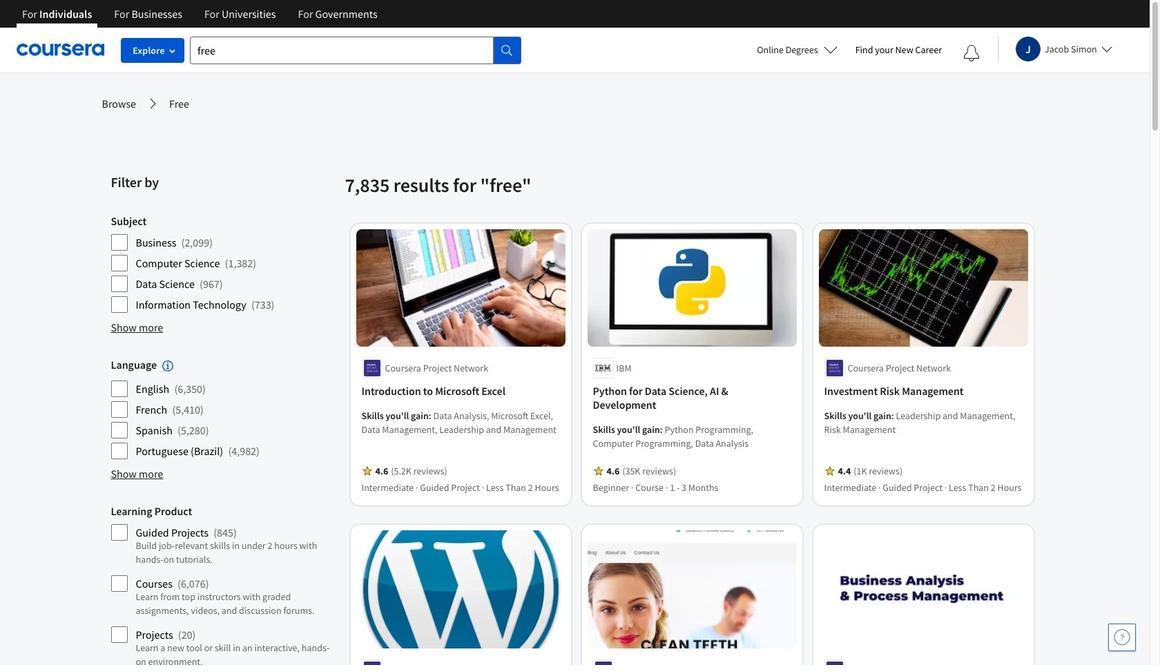 Task type: describe. For each thing, give the bounding box(es) containing it.
3 group from the top
[[111, 504, 337, 665]]

help center image
[[1114, 629, 1131, 646]]

coursera image
[[17, 39, 104, 61]]

What do you want to learn? text field
[[190, 36, 494, 64]]



Task type: vqa. For each thing, say whether or not it's contained in the screenshot.
Information about this filter group "icon"
yes



Task type: locate. For each thing, give the bounding box(es) containing it.
banner navigation
[[11, 0, 389, 38]]

0 vertical spatial group
[[111, 214, 337, 314]]

1 vertical spatial group
[[111, 358, 337, 460]]

information about this filter group image
[[162, 361, 173, 372]]

group
[[111, 214, 337, 314], [111, 358, 337, 460], [111, 504, 337, 665]]

2 group from the top
[[111, 358, 337, 460]]

None search field
[[190, 36, 522, 64]]

1 group from the top
[[111, 214, 337, 314]]

2 vertical spatial group
[[111, 504, 337, 665]]



